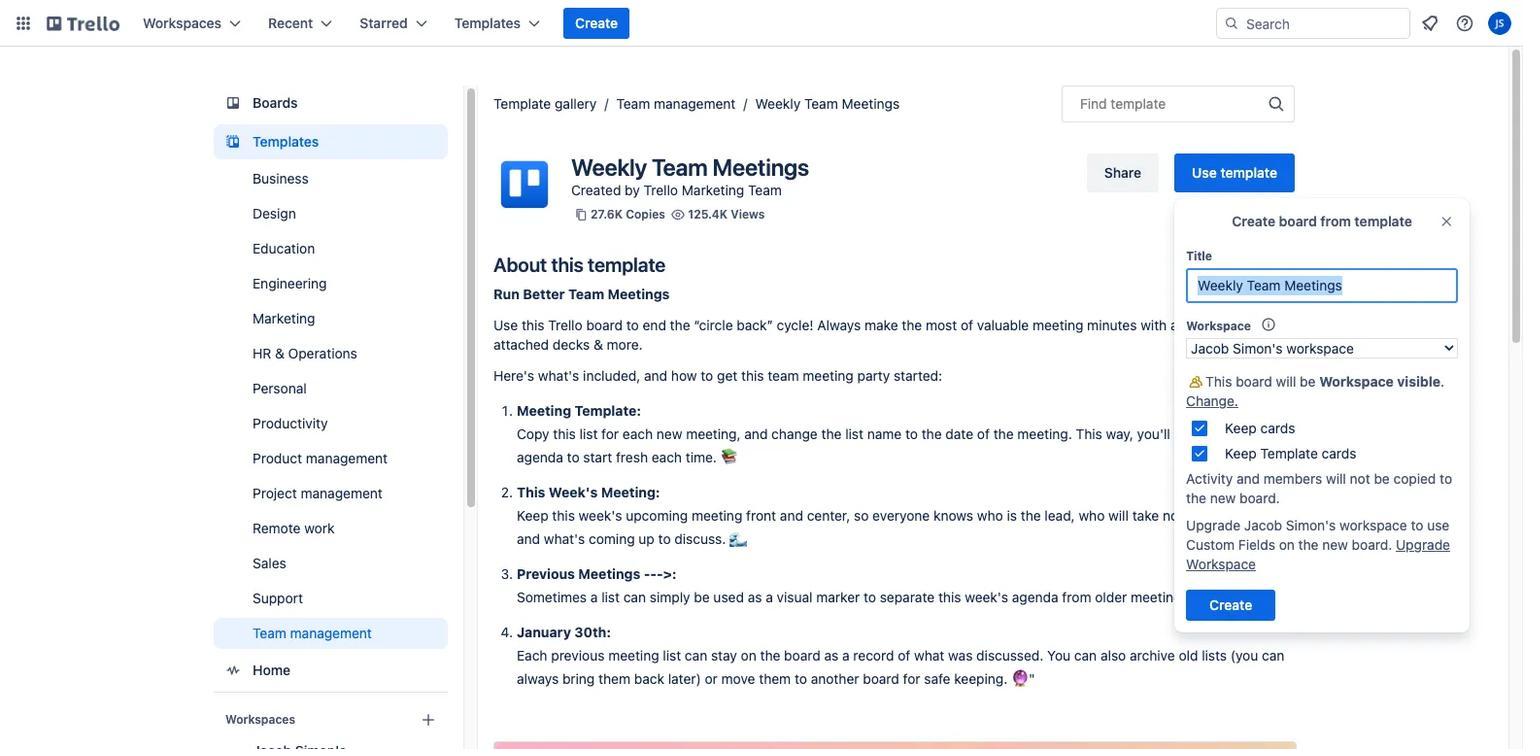 Task type: describe. For each thing, give the bounding box(es) containing it.
management down product management "link"
[[301, 485, 383, 501]]

safe
[[924, 670, 951, 687]]

marketing inside marketing link
[[253, 310, 315, 327]]

agenda inside previous meetings --->: sometimes a list can simply be used as a visual marker to separate this week's agenda from older meeting minutes. 🌊
[[1012, 589, 1059, 605]]

front
[[746, 507, 777, 524]]

to inside this week's meeting: keep this week's upcoming meeting front and center, so everyone knows who is the lead, who will take notes as the scribe, and what's coming up to discuss. 🌊
[[658, 531, 671, 547]]

will inside "this board will be workspace visible . change."
[[1276, 373, 1297, 390]]

this for this week's meeting: keep this week's upcoming meeting front and center, so everyone knows who is the lead, who will take notes as the scribe, and what's coming up to discuss. 🌊
[[517, 484, 546, 500]]

be inside keep cards keep template cards activity and members will not be copied to the new board.
[[1374, 470, 1390, 487]]

0 vertical spatial workspace
[[1187, 319, 1252, 333]]

so
[[854, 507, 869, 524]]

1 vertical spatial team management link
[[214, 618, 448, 649]]

template up the "title" text field at the top right of page
[[1355, 213, 1413, 229]]

time.
[[686, 449, 717, 465]]

here's
[[494, 367, 535, 384]]

also
[[1101, 647, 1126, 664]]

end
[[643, 317, 667, 333]]

meeting template: copy this list for each new meeting, and change the list name to the date of the meeting. this way, you'll have a clean agenda to start fresh each time. 📚
[[517, 402, 1252, 465]]

meeting right team
[[803, 367, 854, 384]]

weekly team meetings
[[755, 95, 900, 112]]

clean
[[1219, 426, 1252, 442]]

another
[[811, 670, 859, 687]]

new inside the meeting template: copy this list for each new meeting, and change the list name to the date of the meeting. this way, you'll have a clean agenda to start fresh each time. 📚
[[657, 426, 683, 442]]

minutes
[[1088, 317, 1137, 333]]

agenda,
[[1229, 317, 1279, 333]]

weekly for weekly team meetings created by trello marketing team
[[571, 154, 647, 181]]

of for what
[[898, 647, 911, 664]]

share button
[[1087, 154, 1159, 192]]

views
[[731, 207, 765, 222]]

1 vertical spatial each
[[652, 449, 682, 465]]

trello marketing team image
[[494, 154, 556, 216]]

0 vertical spatial what's
[[538, 367, 579, 384]]

project management
[[253, 485, 383, 501]]

to inside january 30th: each previous meeting list can stay on the board as a record of what was discussed. you can also archive old lists (you can always bring them back later) or move them to another board for safe keeping. 🔮"
[[795, 670, 807, 687]]

engineering
[[253, 275, 327, 292]]

visual
[[777, 589, 813, 605]]

1 them from the left
[[599, 670, 631, 687]]

make
[[865, 317, 898, 333]]

1 vertical spatial keep
[[1225, 445, 1257, 462]]

2 - from the left
[[650, 566, 657, 582]]

🌊 inside this week's meeting: keep this week's upcoming meeting front and center, so everyone knows who is the lead, who will take notes as the scribe, and what's coming up to discuss. 🌊
[[730, 531, 747, 547]]

notes
[[1163, 507, 1198, 524]]

design
[[253, 205, 296, 222]]

this inside "use this trello board to end the "circle back" cycle! always make the most of valuable meeting minutes with a clearer agenda, attached decks & more."
[[522, 317, 545, 333]]

change.
[[1187, 393, 1239, 409]]

0 vertical spatial each
[[623, 426, 653, 442]]

open information menu image
[[1456, 14, 1475, 33]]

what's inside this week's meeting: keep this week's upcoming meeting front and center, so everyone knows who is the lead, who will take notes as the scribe, and what's coming up to discuss. 🌊
[[544, 531, 585, 547]]

this up run better team meetings
[[551, 254, 584, 276]]

upgrade workspace link
[[1187, 536, 1451, 572]]

use this trello board to end the "circle back" cycle! always make the most of valuable meeting minutes with a clearer agenda, attached decks & more.
[[494, 317, 1279, 353]]

board image
[[222, 91, 245, 115]]

sales
[[253, 555, 286, 571]]

upgrade for upgrade workspace
[[1396, 536, 1451, 553]]

a left visual
[[766, 589, 773, 605]]

previous meetings --->: sometimes a list can simply be used as a visual marker to separate this week's agenda from older meeting minutes. 🌊
[[517, 566, 1261, 605]]

board inside "use this trello board to end the "circle back" cycle! always make the most of valuable meeting minutes with a clearer agenda, attached decks & more."
[[586, 317, 623, 333]]

center,
[[807, 507, 851, 524]]

0 vertical spatial template
[[494, 95, 551, 112]]

125.4k
[[688, 207, 728, 222]]

this inside this week's meeting: keep this week's upcoming meeting front and center, so everyone knows who is the lead, who will take notes as the scribe, and what's coming up to discuss. 🌊
[[552, 507, 575, 524]]

meeting.
[[1018, 426, 1073, 442]]

to right name on the right bottom of the page
[[906, 426, 918, 442]]

1 horizontal spatial from
[[1321, 213, 1352, 229]]

knows
[[934, 507, 974, 524]]

weekly team meetings link
[[755, 95, 900, 112]]

can up later)
[[685, 647, 708, 664]]

as inside january 30th: each previous meeting list can stay on the board as a record of what was discussed. you can also archive old lists (you can always bring them back later) or move them to another board for safe keeping. 🔮"
[[825, 647, 839, 664]]

primary element
[[0, 0, 1524, 47]]

the right is
[[1021, 507, 1041, 524]]

agenda inside the meeting template: copy this list for each new meeting, and change the list name to the date of the meeting. this way, you'll have a clean agenda to start fresh each time. 📚
[[517, 449, 563, 465]]

use for use this trello board to end the "circle back" cycle! always make the most of valuable meeting minutes with a clearer agenda, attached decks & more.
[[494, 317, 518, 333]]

remote work
[[253, 520, 335, 536]]

home image
[[222, 659, 245, 682]]

create button
[[564, 8, 630, 39]]

this for this board will be workspace visible . change.
[[1206, 373, 1233, 390]]

workspaces button
[[131, 8, 253, 39]]

this inside the meeting template: copy this list for each new meeting, and change the list name to the date of the meeting. this way, you'll have a clean agenda to start fresh each time. 📚
[[1076, 426, 1103, 442]]

board up the "title" text field at the top right of page
[[1279, 213, 1317, 229]]

the inside upgrade jacob simon's workspace to use custom fields on the new board.
[[1299, 536, 1319, 553]]

product management link
[[214, 443, 448, 474]]

started:
[[894, 367, 943, 384]]

education link
[[214, 233, 448, 264]]

the right change on the bottom right of page
[[822, 426, 842, 442]]

create for create board from template
[[1233, 213, 1276, 229]]

gallery
[[555, 95, 597, 112]]

name
[[868, 426, 902, 442]]

on for fields
[[1279, 536, 1295, 553]]

1 horizontal spatial workspaces
[[225, 712, 295, 727]]

Title text field
[[1187, 268, 1459, 303]]

meeting inside previous meetings --->: sometimes a list can simply be used as a visual marker to separate this week's agenda from older meeting minutes. 🌊
[[1131, 589, 1182, 605]]

copies
[[626, 207, 666, 222]]

this week's meeting: keep this week's upcoming meeting front and center, so everyone knows who is the lead, who will take notes as the scribe, and what's coming up to discuss. 🌊
[[517, 484, 1286, 547]]

sm image
[[1187, 372, 1206, 392]]

use
[[1428, 517, 1450, 533]]

be inside "this board will be workspace visible . change."
[[1300, 373, 1316, 390]]

support link
[[214, 583, 448, 614]]

or
[[705, 670, 718, 687]]

upgrade jacob simon's workspace to use custom fields on the new board.
[[1187, 517, 1450, 553]]

0 vertical spatial team management
[[617, 95, 736, 112]]

to inside upgrade jacob simon's workspace to use custom fields on the new board.
[[1411, 517, 1424, 533]]

1 horizontal spatial team management link
[[617, 95, 736, 112]]

change. link
[[1187, 393, 1239, 409]]

0 horizontal spatial cards
[[1261, 420, 1296, 436]]

marker
[[817, 589, 860, 605]]

list inside previous meetings --->: sometimes a list can simply be used as a visual marker to separate this week's agenda from older meeting minutes. 🌊
[[602, 589, 620, 605]]

everyone
[[873, 507, 930, 524]]

the right end at top
[[670, 317, 690, 333]]

📚
[[721, 449, 738, 465]]

new inside upgrade jacob simon's workspace to use custom fields on the new board.
[[1323, 536, 1349, 553]]

separate
[[880, 589, 935, 605]]

upgrade for upgrade jacob simon's workspace to use custom fields on the new board.
[[1187, 517, 1241, 533]]

hr
[[253, 345, 271, 361]]

how
[[671, 367, 697, 384]]

meeting inside "use this trello board to end the "circle back" cycle! always make the most of valuable meeting minutes with a clearer agenda, attached decks & more."
[[1033, 317, 1084, 333]]

workspace inside upgrade workspace
[[1187, 556, 1256, 572]]

fresh
[[616, 449, 648, 465]]

engineering link
[[214, 268, 448, 299]]

as inside this week's meeting: keep this week's upcoming meeting front and center, so everyone knows who is the lead, who will take notes as the scribe, and what's coming up to discuss. 🌊
[[1202, 507, 1216, 524]]

activity
[[1187, 470, 1233, 487]]

business link
[[214, 163, 448, 194]]

0 notifications image
[[1419, 12, 1442, 35]]

template down 27.6k copies
[[588, 254, 666, 276]]

have
[[1174, 426, 1204, 442]]

hr & operations link
[[214, 338, 448, 369]]

30th:
[[575, 624, 611, 640]]

& inside "use this trello board to end the "circle back" cycle! always make the most of valuable meeting minutes with a clearer agenda, attached decks & more."
[[594, 336, 603, 353]]

meeting inside january 30th: each previous meeting list can stay on the board as a record of what was discussed. you can also archive old lists (you can always bring them back later) or move them to another board for safe keeping. 🔮"
[[609, 647, 659, 664]]

the left meeting.
[[994, 426, 1014, 442]]

a inside the meeting template: copy this list for each new meeting, and change the list name to the date of the meeting. this way, you'll have a clean agenda to start fresh each time. 📚
[[1208, 426, 1215, 442]]

2 who from the left
[[1079, 507, 1105, 524]]

more.
[[607, 336, 643, 353]]

about
[[494, 254, 547, 276]]

of for valuable
[[961, 317, 974, 333]]

board inside "this board will be workspace visible . change."
[[1236, 373, 1273, 390]]

management inside "link"
[[306, 450, 388, 466]]

list left name on the right bottom of the page
[[846, 426, 864, 442]]

workspace inside "this board will be workspace visible . change."
[[1320, 373, 1394, 390]]

the inside january 30th: each previous meeting list can stay on the board as a record of what was discussed. you can also archive old lists (you can always bring them back later) or move them to another board for safe keeping. 🔮"
[[760, 647, 781, 664]]

stay
[[711, 647, 737, 664]]

operations
[[288, 345, 357, 361]]

bring
[[563, 670, 595, 687]]

january 30th: each previous meeting list can stay on the board as a record of what was discussed. you can also archive old lists (you can always bring them back later) or move them to another board for safe keeping. 🔮"
[[517, 624, 1285, 687]]

1 vertical spatial cards
[[1322, 445, 1357, 462]]

marketing link
[[214, 303, 448, 334]]

starred button
[[348, 8, 439, 39]]

product
[[253, 450, 302, 466]]

copied
[[1394, 470, 1437, 487]]

keep inside this week's meeting: keep this week's upcoming meeting front and center, so everyone knows who is the lead, who will take notes as the scribe, and what's coming up to discuss. 🌊
[[517, 507, 549, 524]]

lists
[[1202, 647, 1227, 664]]

meeting,
[[686, 426, 741, 442]]

3 - from the left
[[657, 566, 663, 582]]

a inside "use this trello board to end the "circle back" cycle! always make the most of valuable meeting minutes with a clearer agenda, attached decks & more."
[[1171, 317, 1178, 333]]

this right get
[[741, 367, 764, 384]]

weekly for weekly team meetings
[[755, 95, 801, 112]]

1 vertical spatial templates
[[253, 133, 319, 150]]

create a workspace image
[[417, 708, 440, 732]]

lead,
[[1045, 507, 1075, 524]]

meeting:
[[601, 484, 660, 500]]

archive
[[1130, 647, 1175, 664]]

old
[[1179, 647, 1199, 664]]

productivity
[[253, 415, 328, 431]]

1 vertical spatial team management
[[253, 625, 372, 641]]

this board will be workspace visible . change.
[[1187, 373, 1445, 409]]

cycle!
[[777, 317, 814, 333]]



Task type: locate. For each thing, give the bounding box(es) containing it.
clearer
[[1182, 317, 1225, 333]]

2 them from the left
[[759, 670, 791, 687]]

use template button
[[1175, 154, 1295, 192]]

1 vertical spatial template
[[1261, 445, 1318, 462]]

on right stay
[[741, 647, 757, 664]]

board up another
[[784, 647, 821, 664]]

be
[[1300, 373, 1316, 390], [1374, 470, 1390, 487], [694, 589, 710, 605]]

0 horizontal spatial week's
[[579, 507, 622, 524]]

here's what's included, and how to get this team meeting party started:
[[494, 367, 943, 384]]

1 horizontal spatial &
[[594, 336, 603, 353]]

2 vertical spatial be
[[694, 589, 710, 605]]

this inside "this board will be workspace visible . change."
[[1206, 373, 1233, 390]]

will left not
[[1326, 470, 1347, 487]]

use inside use template button
[[1192, 164, 1217, 181]]

later)
[[668, 670, 701, 687]]

trello up the 'decks'
[[548, 317, 583, 333]]

for inside january 30th: each previous meeting list can stay on the board as a record of what was discussed. you can also archive old lists (you can always bring them back later) or move them to another board for safe keeping. 🔮"
[[903, 670, 921, 687]]

jacob
[[1245, 517, 1283, 533]]

1 - from the left
[[644, 566, 650, 582]]

simon's
[[1286, 517, 1336, 533]]

0 vertical spatial weekly
[[755, 95, 801, 112]]

recent
[[268, 15, 313, 31]]

will left take
[[1109, 507, 1129, 524]]

search image
[[1224, 16, 1240, 31]]

on for stay
[[741, 647, 757, 664]]

>:
[[663, 566, 677, 582]]

way,
[[1106, 426, 1134, 442]]

0 vertical spatial as
[[1202, 507, 1216, 524]]

a inside january 30th: each previous meeting list can stay on the board as a record of what was discussed. you can also archive old lists (you can always bring them back later) or move them to another board for safe keeping. 🔮"
[[843, 647, 850, 664]]

1 vertical spatial will
[[1326, 470, 1347, 487]]

be up keep cards keep template cards activity and members will not be copied to the new board.
[[1300, 373, 1316, 390]]

of left what
[[898, 647, 911, 664]]

this left "week's"
[[517, 484, 546, 500]]

coming
[[589, 531, 635, 547]]

this right separate
[[939, 589, 962, 605]]

1 vertical spatial marketing
[[253, 310, 315, 327]]

upcoming
[[626, 507, 688, 524]]

sometimes
[[517, 589, 587, 605]]

find
[[1081, 95, 1107, 112]]

included,
[[583, 367, 641, 384]]

meeting right older
[[1131, 589, 1182, 605]]

agenda down copy
[[517, 449, 563, 465]]

agenda
[[517, 449, 563, 465], [1012, 589, 1059, 605]]

meeting left minutes
[[1033, 317, 1084, 333]]

design link
[[214, 198, 448, 229]]

keep up "previous"
[[517, 507, 549, 524]]

to inside "use this trello board to end the "circle back" cycle! always make the most of valuable meeting minutes with a clearer agenda, attached decks & more."
[[627, 317, 639, 333]]

& right hr
[[275, 345, 285, 361]]

1 vertical spatial be
[[1374, 470, 1390, 487]]

week's inside previous meetings --->: sometimes a list can simply be used as a visual marker to separate this week's agenda from older meeting minutes. 🌊
[[965, 589, 1009, 605]]

and inside keep cards keep template cards activity and members will not be copied to the new board.
[[1237, 470, 1260, 487]]

125.4k views
[[688, 207, 765, 222]]

the inside keep cards keep template cards activity and members will not be copied to the new board.
[[1187, 490, 1207, 506]]

list up start on the bottom left of page
[[580, 426, 598, 442]]

home
[[253, 662, 291, 678]]

1 horizontal spatial create
[[1233, 213, 1276, 229]]

1 horizontal spatial trello
[[644, 182, 678, 198]]

hr & operations
[[253, 345, 357, 361]]

🔮"
[[1012, 670, 1035, 687]]

1 vertical spatial workspace
[[1320, 373, 1394, 390]]

discussed.
[[977, 647, 1044, 664]]

new down activity
[[1211, 490, 1236, 506]]

workspaces down home
[[225, 712, 295, 727]]

to
[[627, 317, 639, 333], [701, 367, 714, 384], [906, 426, 918, 442], [567, 449, 580, 465], [1440, 470, 1453, 487], [1411, 517, 1424, 533], [658, 531, 671, 547], [864, 589, 876, 605], [795, 670, 807, 687]]

can right you
[[1075, 647, 1097, 664]]

1 vertical spatial what's
[[544, 531, 585, 547]]

0 vertical spatial board.
[[1240, 490, 1280, 506]]

of inside the meeting template: copy this list for each new meeting, and change the list name to the date of the meeting. this way, you'll have a clean agenda to start fresh each time. 📚
[[977, 426, 990, 442]]

this left 'way,' at right
[[1076, 426, 1103, 442]]

and up "previous"
[[517, 531, 540, 547]]

templates button
[[443, 8, 552, 39]]

can right (you
[[1262, 647, 1285, 664]]

to right up
[[658, 531, 671, 547]]

the left most
[[902, 317, 922, 333]]

what's up "previous"
[[544, 531, 585, 547]]

workspace left visible
[[1320, 373, 1394, 390]]

1 who from the left
[[977, 507, 1004, 524]]

1 horizontal spatial who
[[1079, 507, 1105, 524]]

for inside the meeting template: copy this list for each new meeting, and change the list name to the date of the meeting. this way, you'll have a clean agenda to start fresh each time. 📚
[[602, 426, 619, 442]]

use down find template field
[[1192, 164, 1217, 181]]

back to home image
[[47, 8, 120, 39]]

older
[[1095, 589, 1127, 605]]

upgrade inside upgrade jacob simon's workspace to use custom fields on the new board.
[[1187, 517, 1241, 533]]

discuss.
[[675, 531, 726, 547]]

create for create
[[575, 15, 618, 31]]

to left get
[[701, 367, 714, 384]]

0 horizontal spatial marketing
[[253, 310, 315, 327]]

workspaces up board icon
[[143, 15, 222, 31]]

1 horizontal spatial 🌊
[[1243, 589, 1261, 605]]

to right marker
[[864, 589, 876, 605]]

run better team meetings
[[494, 286, 670, 302]]

to inside keep cards keep template cards activity and members will not be copied to the new board.
[[1440, 470, 1453, 487]]

upgrade workspace
[[1187, 536, 1451, 572]]

record
[[854, 647, 894, 664]]

from left older
[[1063, 589, 1092, 605]]

2 horizontal spatial will
[[1326, 470, 1347, 487]]

this up change.
[[1206, 373, 1233, 390]]

27.6k
[[591, 207, 623, 222]]

0 vertical spatial new
[[657, 426, 683, 442]]

not
[[1350, 470, 1371, 487]]

marketing inside weekly team meetings created by trello marketing team
[[682, 182, 745, 198]]

🌊 down 'front'
[[730, 531, 747, 547]]

boards
[[253, 94, 298, 111]]

0 vertical spatial create
[[575, 15, 618, 31]]

you
[[1048, 647, 1071, 664]]

🌊 right minutes.
[[1243, 589, 1261, 605]]

0 horizontal spatial board.
[[1240, 490, 1280, 506]]

0 vertical spatial be
[[1300, 373, 1316, 390]]

board.
[[1240, 490, 1280, 506], [1352, 536, 1393, 553]]

productivity link
[[214, 408, 448, 439]]

board up the more.
[[586, 317, 623, 333]]

0 vertical spatial of
[[961, 317, 974, 333]]

team
[[617, 95, 650, 112], [805, 95, 838, 112], [652, 154, 708, 181], [748, 182, 782, 198], [569, 286, 605, 302], [253, 625, 286, 641]]

about this template
[[494, 254, 666, 276]]

1 vertical spatial on
[[741, 647, 757, 664]]

1 horizontal spatial as
[[825, 647, 839, 664]]

0 horizontal spatial of
[[898, 647, 911, 664]]

1 vertical spatial create
[[1233, 213, 1276, 229]]

1 horizontal spatial this
[[1076, 426, 1103, 442]]

of
[[961, 317, 974, 333], [977, 426, 990, 442], [898, 647, 911, 664]]

as inside previous meetings --->: sometimes a list can simply be used as a visual marker to separate this week's agenda from older meeting minutes. 🌊
[[748, 589, 762, 605]]

used
[[714, 589, 744, 605]]

🌊 inside previous meetings --->: sometimes a list can simply be used as a visual marker to separate this week's agenda from older meeting minutes. 🌊
[[1243, 589, 1261, 605]]

board. down workspace
[[1352, 536, 1393, 553]]

always
[[517, 670, 559, 687]]

management up weekly team meetings created by trello marketing team
[[654, 95, 736, 112]]

0 vertical spatial team management link
[[617, 95, 736, 112]]

1 horizontal spatial weekly
[[755, 95, 801, 112]]

template right "find"
[[1111, 95, 1166, 112]]

1 vertical spatial week's
[[965, 589, 1009, 605]]

project management link
[[214, 478, 448, 509]]

0 horizontal spatial for
[[602, 426, 619, 442]]

this inside previous meetings --->: sometimes a list can simply be used as a visual marker to separate this week's agenda from older meeting minutes. 🌊
[[939, 589, 962, 605]]

meetings inside weekly team meetings created by trello marketing team
[[713, 154, 809, 181]]

the left the date on the right of page
[[922, 426, 942, 442]]

0 vertical spatial agenda
[[517, 449, 563, 465]]

be inside previous meetings --->: sometimes a list can simply be used as a visual marker to separate this week's agenda from older meeting minutes. 🌊
[[694, 589, 710, 605]]

list up 30th:
[[602, 589, 620, 605]]

each
[[517, 647, 548, 664]]

template gallery link
[[494, 95, 597, 112]]

week's up coming
[[579, 507, 622, 524]]

a up 30th:
[[591, 589, 598, 605]]

0 horizontal spatial agenda
[[517, 449, 563, 465]]

template
[[1111, 95, 1166, 112], [1221, 164, 1278, 181], [1355, 213, 1413, 229], [588, 254, 666, 276]]

personal
[[253, 380, 307, 396]]

1 vertical spatial weekly
[[571, 154, 647, 181]]

meetings inside previous meetings --->: sometimes a list can simply be used as a visual marker to separate this week's agenda from older meeting minutes. 🌊
[[579, 566, 641, 582]]

this up the attached
[[522, 317, 545, 333]]

this inside the meeting template: copy this list for each new meeting, and change the list name to the date of the meeting. this way, you'll have a clean agenda to start fresh each time. 📚
[[553, 426, 576, 442]]

start
[[583, 449, 612, 465]]

& inside "link"
[[275, 345, 285, 361]]

a right have
[[1208, 426, 1215, 442]]

0 horizontal spatial will
[[1109, 507, 1129, 524]]

workspaces inside "popup button"
[[143, 15, 222, 31]]

from inside previous meetings --->: sometimes a list can simply be used as a visual marker to separate this week's agenda from older meeting minutes. 🌊
[[1063, 589, 1092, 605]]

create
[[575, 15, 618, 31], [1233, 213, 1276, 229]]

0 vertical spatial keep
[[1225, 420, 1257, 436]]

0 horizontal spatial templates
[[253, 133, 319, 150]]

will inside this week's meeting: keep this week's upcoming meeting front and center, so everyone knows who is the lead, who will take notes as the scribe, and what's coming up to discuss. 🌊
[[1109, 507, 1129, 524]]

& left the more.
[[594, 336, 603, 353]]

each left time.
[[652, 449, 682, 465]]

template up members
[[1261, 445, 1318, 462]]

the right stay
[[760, 647, 781, 664]]

personal link
[[214, 373, 448, 404]]

create up gallery
[[575, 15, 618, 31]]

Search field
[[1240, 9, 1410, 38]]

keep down change. link
[[1225, 420, 1257, 436]]

trello inside "use this trello board to end the "circle back" cycle! always make the most of valuable meeting minutes with a clearer agenda, attached decks & more."
[[548, 317, 583, 333]]

0 horizontal spatial trello
[[548, 317, 583, 333]]

minutes.
[[1186, 589, 1239, 605]]

this
[[1206, 373, 1233, 390], [1076, 426, 1103, 442], [517, 484, 546, 500]]

to left start on the bottom left of page
[[567, 449, 580, 465]]

meeting up discuss.
[[692, 507, 743, 524]]

Find template field
[[1062, 86, 1295, 122]]

previous
[[551, 647, 605, 664]]

can inside previous meetings --->: sometimes a list can simply be used as a visual marker to separate this week's agenda from older meeting minutes. 🌊
[[624, 589, 646, 605]]

use inside "use this trello board to end the "circle back" cycle! always make the most of valuable meeting minutes with a clearer agenda, attached decks & more."
[[494, 317, 518, 333]]

find template
[[1081, 95, 1166, 112]]

cards right clean
[[1261, 420, 1296, 436]]

trello inside weekly team meetings created by trello marketing team
[[644, 182, 678, 198]]

1 horizontal spatial board.
[[1352, 536, 1393, 553]]

business
[[253, 170, 309, 187]]

template gallery
[[494, 95, 597, 112]]

visible
[[1398, 373, 1441, 390]]

2 horizontal spatial be
[[1374, 470, 1390, 487]]

of inside january 30th: each previous meeting list can stay on the board as a record of what was discussed. you can also archive old lists (you can always bring them back later) or move them to another board for safe keeping. 🔮"
[[898, 647, 911, 664]]

template:
[[575, 402, 641, 419]]

use for use template
[[1192, 164, 1217, 181]]

team management link down support link
[[214, 618, 448, 649]]

2 horizontal spatial this
[[1206, 373, 1233, 390]]

0 horizontal spatial be
[[694, 589, 710, 605]]

of inside "use this trello board to end the "circle back" cycle! always make the most of valuable meeting minutes with a clearer agenda, attached decks & more."
[[961, 317, 974, 333]]

each up fresh
[[623, 426, 653, 442]]

1 horizontal spatial template
[[1261, 445, 1318, 462]]

1 vertical spatial this
[[1076, 426, 1103, 442]]

0 vertical spatial cards
[[1261, 420, 1296, 436]]

1 horizontal spatial upgrade
[[1396, 536, 1451, 553]]

0 horizontal spatial upgrade
[[1187, 517, 1241, 533]]

template inside keep cards keep template cards activity and members will not be copied to the new board.
[[1261, 445, 1318, 462]]

template board image
[[222, 130, 245, 154]]

of right the date on the right of page
[[977, 426, 990, 442]]

0 horizontal spatial &
[[275, 345, 285, 361]]

1 horizontal spatial use
[[1192, 164, 1217, 181]]

new down simon's
[[1323, 536, 1349, 553]]

to right copied
[[1440, 470, 1453, 487]]

None submit
[[1187, 590, 1276, 621]]

be left used
[[694, 589, 710, 605]]

template left gallery
[[494, 95, 551, 112]]

templates right starred popup button
[[454, 15, 521, 31]]

a right with
[[1171, 317, 1178, 333]]

templates
[[454, 15, 521, 31], [253, 133, 319, 150]]

them right move
[[759, 670, 791, 687]]

meeting
[[517, 402, 571, 419]]

0 vertical spatial upgrade
[[1187, 517, 1241, 533]]

1 horizontal spatial for
[[903, 670, 921, 687]]

keep down clean
[[1225, 445, 1257, 462]]

workspace
[[1340, 517, 1408, 533]]

1 vertical spatial workspaces
[[225, 712, 295, 727]]

and right activity
[[1237, 470, 1260, 487]]

them left 'back'
[[599, 670, 631, 687]]

1 vertical spatial for
[[903, 670, 921, 687]]

home link
[[214, 653, 448, 688]]

1 vertical spatial new
[[1211, 490, 1236, 506]]

will
[[1276, 373, 1297, 390], [1326, 470, 1347, 487], [1109, 507, 1129, 524]]

cards
[[1261, 420, 1296, 436], [1322, 445, 1357, 462]]

jacob simon (jacobsimon16) image
[[1489, 12, 1512, 35]]

valuable
[[977, 317, 1029, 333]]

on
[[1279, 536, 1295, 553], [741, 647, 757, 664]]

2 vertical spatial as
[[825, 647, 839, 664]]

1 horizontal spatial team management
[[617, 95, 736, 112]]

the down simon's
[[1299, 536, 1319, 553]]

to left the use
[[1411, 517, 1424, 533]]

this down meeting
[[553, 426, 576, 442]]

who right lead,
[[1079, 507, 1105, 524]]

on inside upgrade jacob simon's workspace to use custom fields on the new board.
[[1279, 536, 1295, 553]]

0 horizontal spatial use
[[494, 317, 518, 333]]

2 vertical spatial new
[[1323, 536, 1349, 553]]

0 horizontal spatial them
[[599, 670, 631, 687]]

custom
[[1187, 536, 1235, 553]]

management
[[654, 95, 736, 112], [306, 450, 388, 466], [301, 485, 383, 501], [290, 625, 372, 641]]

and inside the meeting template: copy this list for each new meeting, and change the list name to the date of the meeting. this way, you'll have a clean agenda to start fresh each time. 📚
[[745, 426, 768, 442]]

templates inside dropdown button
[[454, 15, 521, 31]]

list inside january 30th: each previous meeting list can stay on the board as a record of what was discussed. you can also archive old lists (you can always bring them back later) or move them to another board for safe keeping. 🔮"
[[663, 647, 681, 664]]

1 horizontal spatial marketing
[[682, 182, 745, 198]]

(you
[[1231, 647, 1259, 664]]

1 vertical spatial as
[[748, 589, 762, 605]]

0 vertical spatial 🌊
[[730, 531, 747, 547]]

list
[[580, 426, 598, 442], [846, 426, 864, 442], [602, 589, 620, 605], [663, 647, 681, 664]]

weekly down primary element on the top
[[755, 95, 801, 112]]

2 horizontal spatial of
[[977, 426, 990, 442]]

will inside keep cards keep template cards activity and members will not be copied to the new board.
[[1326, 470, 1347, 487]]

board. inside keep cards keep template cards activity and members will not be copied to the new board.
[[1240, 490, 1280, 506]]

0 horizontal spatial this
[[517, 484, 546, 500]]

board down 'record'
[[863, 670, 900, 687]]

of right most
[[961, 317, 974, 333]]

use up the attached
[[494, 317, 518, 333]]

1 vertical spatial board.
[[1352, 536, 1393, 553]]

what's down the 'decks'
[[538, 367, 579, 384]]

0 horizontal spatial workspaces
[[143, 15, 222, 31]]

0 vertical spatial templates
[[454, 15, 521, 31]]

board
[[1279, 213, 1317, 229], [586, 317, 623, 333], [1236, 373, 1273, 390], [784, 647, 821, 664], [863, 670, 900, 687]]

this inside this week's meeting: keep this week's upcoming meeting front and center, so everyone knows who is the lead, who will take notes as the scribe, and what's coming up to discuss. 🌊
[[517, 484, 546, 500]]

templates link
[[214, 124, 448, 159]]

template inside field
[[1111, 95, 1166, 112]]

1 horizontal spatial them
[[759, 670, 791, 687]]

week's inside this week's meeting: keep this week's upcoming meeting front and center, so everyone knows who is the lead, who will take notes as the scribe, and what's coming up to discuss. 🌊
[[579, 507, 622, 524]]

0 vertical spatial will
[[1276, 373, 1297, 390]]

upgrade down the use
[[1396, 536, 1451, 553]]

this down "week's"
[[552, 507, 575, 524]]

list up later)
[[663, 647, 681, 664]]

who left is
[[977, 507, 1004, 524]]

0 vertical spatial trello
[[644, 182, 678, 198]]

january
[[517, 624, 571, 640]]

0 vertical spatial workspaces
[[143, 15, 222, 31]]

board up change. link
[[1236, 373, 1273, 390]]

was
[[949, 647, 973, 664]]

project
[[253, 485, 297, 501]]

workspace down custom
[[1187, 556, 1256, 572]]

1 vertical spatial upgrade
[[1396, 536, 1451, 553]]

what
[[914, 647, 945, 664]]

and left how
[[644, 367, 668, 384]]

0 horizontal spatial create
[[575, 15, 618, 31]]

meeting inside this week's meeting: keep this week's upcoming meeting front and center, so everyone knows who is the lead, who will take notes as the scribe, and what's coming up to discuss. 🌊
[[692, 507, 743, 524]]

copy
[[517, 426, 550, 442]]

meeting up 'back'
[[609, 647, 659, 664]]

weekly inside weekly team meetings created by trello marketing team
[[571, 154, 647, 181]]

1 vertical spatial trello
[[548, 317, 583, 333]]

1 horizontal spatial will
[[1276, 373, 1297, 390]]

from up the "title" text field at the top right of page
[[1321, 213, 1352, 229]]

0 horizontal spatial team management link
[[214, 618, 448, 649]]

1 horizontal spatial be
[[1300, 373, 1316, 390]]

management down support link
[[290, 625, 372, 641]]

0 horizontal spatial weekly
[[571, 154, 647, 181]]

management down productivity link
[[306, 450, 388, 466]]

simply
[[650, 589, 690, 605]]

as up another
[[825, 647, 839, 664]]

fields
[[1239, 536, 1276, 553]]

board. inside upgrade jacob simon's workspace to use custom fields on the new board.
[[1352, 536, 1393, 553]]

education
[[253, 240, 315, 257]]

upgrade inside upgrade workspace
[[1396, 536, 1451, 553]]

and left change on the bottom right of page
[[745, 426, 768, 442]]

0 horizontal spatial template
[[494, 95, 551, 112]]

template inside button
[[1221, 164, 1278, 181]]

upgrade up custom
[[1187, 517, 1241, 533]]

0 vertical spatial this
[[1206, 373, 1233, 390]]

and right 'front'
[[780, 507, 804, 524]]

2 vertical spatial will
[[1109, 507, 1129, 524]]

on inside january 30th: each previous meeting list can stay on the board as a record of what was discussed. you can also archive old lists (you can always bring them back later) or move them to another board for safe keeping. 🔮"
[[741, 647, 757, 664]]

0 horizontal spatial who
[[977, 507, 1004, 524]]

team management link up weekly team meetings created by trello marketing team
[[617, 95, 736, 112]]

1 vertical spatial 🌊
[[1243, 589, 1261, 605]]

new inside keep cards keep template cards activity and members will not be copied to the new board.
[[1211, 490, 1236, 506]]

2 horizontal spatial as
[[1202, 507, 1216, 524]]

0 vertical spatial on
[[1279, 536, 1295, 553]]

0 vertical spatial use
[[1192, 164, 1217, 181]]

create inside button
[[575, 15, 618, 31]]

the up custom
[[1220, 507, 1240, 524]]

0 vertical spatial week's
[[579, 507, 622, 524]]

to inside previous meetings --->: sometimes a list can simply be used as a visual marker to separate this week's agenda from older meeting minutes. 🌊
[[864, 589, 876, 605]]

2 vertical spatial workspace
[[1187, 556, 1256, 572]]

0 horizontal spatial as
[[748, 589, 762, 605]]

create down use template button
[[1233, 213, 1276, 229]]



Task type: vqa. For each thing, say whether or not it's contained in the screenshot.
'Color: sky, title: "Sparkling"' element
no



